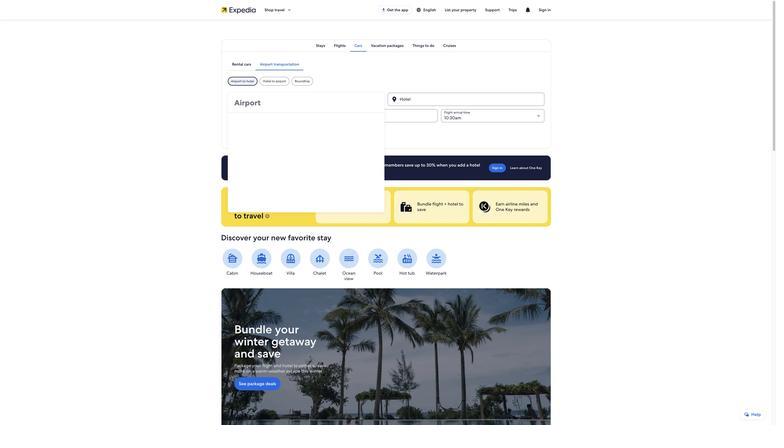 Task type: vqa. For each thing, say whether or not it's contained in the screenshot.
Villa on the left bottom of the page
yes



Task type: locate. For each thing, give the bounding box(es) containing it.
to inside bundle flight + hotel to save
[[459, 202, 464, 207]]

rental
[[232, 62, 243, 67]]

and inside earn airline miles and one key rewards
[[531, 202, 538, 207]]

more inside bundle your winter getaway and save package your flight and hotel together to save more on a warm-weather escape this winter.
[[234, 369, 245, 375]]

sign right communication center icon
[[539, 7, 547, 12]]

1 vertical spatial travel
[[244, 211, 264, 221]]

2 vertical spatial and
[[274, 364, 281, 369]]

1 vertical spatial more
[[234, 369, 245, 375]]

0 vertical spatial travel
[[275, 7, 285, 12]]

1 horizontal spatial key
[[537, 166, 542, 171]]

more right or
[[272, 163, 282, 168]]

get alerts if flight prices drop
[[339, 202, 374, 213]]

to left 10%
[[247, 168, 251, 174]]

package
[[234, 364, 251, 369]]

if
[[360, 202, 362, 207]]

1 horizontal spatial on
[[283, 163, 289, 168]]

travel sale activities deals image
[[221, 289, 551, 426]]

travel left xsmall image
[[244, 211, 264, 221]]

support
[[486, 7, 500, 12]]

on inside save 10% or more on over 100,000 hotels with member prices. also, members save up to 30% when you add a hotel to a flight
[[283, 163, 289, 168]]

alerts
[[348, 202, 358, 207]]

to down expedia
[[234, 211, 242, 221]]

the
[[395, 7, 401, 12]]

0 horizontal spatial travel
[[244, 211, 264, 221]]

1 vertical spatial one
[[496, 207, 505, 213]]

on left warm-
[[246, 369, 251, 375]]

you
[[449, 163, 457, 168]]

sign in
[[539, 7, 551, 12], [493, 166, 503, 171]]

hotel left hotel
[[247, 79, 254, 84]]

0 horizontal spatial one
[[496, 207, 505, 213]]

sign in left learn
[[493, 166, 503, 171]]

key
[[537, 166, 542, 171], [506, 207, 513, 213]]

airport for airport to hotel
[[231, 79, 242, 84]]

packages
[[387, 43, 404, 48]]

flight right if
[[363, 202, 374, 207]]

small image
[[417, 7, 421, 12]]

bundle inside bundle flight + hotel to save
[[417, 202, 432, 207]]

discover
[[221, 233, 251, 243]]

0 horizontal spatial sign
[[493, 166, 499, 171]]

list
[[445, 7, 451, 12]]

30%
[[427, 163, 436, 168]]

0 vertical spatial sign
[[539, 7, 547, 12]]

on
[[283, 163, 289, 168], [246, 369, 251, 375]]

save left up
[[405, 163, 414, 168]]

and
[[531, 202, 538, 207], [234, 347, 255, 362], [274, 364, 281, 369]]

travel inside expedia makes it easier for everyone to travel
[[244, 211, 264, 221]]

0 vertical spatial on
[[283, 163, 289, 168]]

bundle for your
[[234, 323, 272, 338]]

1 horizontal spatial sign in
[[539, 7, 551, 12]]

in left learn
[[500, 166, 503, 171]]

expedia
[[234, 194, 263, 204]]

get inside the get alerts if flight prices drop
[[339, 202, 346, 207]]

0 horizontal spatial get
[[339, 202, 346, 207]]

flight left +
[[433, 202, 443, 207]]

flight inside bundle your winter getaway and save package your flight and hotel together to save more on a warm-weather escape this winter.
[[262, 364, 273, 369]]

0 horizontal spatial bundle
[[234, 323, 272, 338]]

houseboat button
[[250, 249, 273, 277]]

on left over
[[283, 163, 289, 168]]

in
[[548, 7, 551, 12], [500, 166, 503, 171]]

sign in link
[[489, 164, 506, 173]]

1 vertical spatial sign in
[[493, 166, 503, 171]]

1 vertical spatial on
[[246, 369, 251, 375]]

0 vertical spatial airport
[[260, 62, 273, 67]]

get the app
[[387, 7, 409, 12]]

save
[[247, 163, 256, 168]]

cruises
[[444, 43, 456, 48]]

0 horizontal spatial on
[[246, 369, 251, 375]]

hotel left together at bottom left
[[282, 364, 293, 369]]

1 horizontal spatial get
[[387, 7, 394, 12]]

download the app button image
[[382, 8, 386, 12]]

list your property
[[445, 7, 477, 12]]

houseboat
[[251, 271, 273, 277]]

hotel right +
[[448, 202, 458, 207]]

0 horizontal spatial key
[[506, 207, 513, 213]]

in right communication center icon
[[548, 7, 551, 12]]

chalet button
[[309, 249, 331, 277]]

1 horizontal spatial one
[[529, 166, 536, 171]]

hot
[[400, 271, 407, 277]]

0 vertical spatial key
[[537, 166, 542, 171]]

1 vertical spatial and
[[234, 347, 255, 362]]

0 horizontal spatial in
[[500, 166, 503, 171]]

weather
[[269, 369, 285, 375]]

do
[[430, 43, 435, 48]]

trips link
[[504, 5, 522, 15]]

your
[[452, 7, 460, 12], [253, 233, 269, 243], [275, 323, 299, 338], [252, 364, 261, 369]]

on inside bundle your winter getaway and save package your flight and hotel together to save more on a warm-weather escape this winter.
[[246, 369, 251, 375]]

0 vertical spatial tab list
[[221, 40, 551, 52]]

winter
[[234, 335, 269, 350]]

hotel right add
[[470, 163, 480, 168]]

save 10% or more on over 100,000 hotels with member prices. also, members save up to 30% when you add a hotel to a flight
[[247, 163, 480, 174]]

1 horizontal spatial more
[[272, 163, 282, 168]]

key right earn
[[506, 207, 513, 213]]

sign in right communication center icon
[[539, 7, 551, 12]]

shop travel button
[[260, 3, 296, 17]]

to left do
[[425, 43, 429, 48]]

and right warm-
[[274, 364, 281, 369]]

1 vertical spatial get
[[339, 202, 346, 207]]

airport for airport transportation
[[260, 62, 273, 67]]

one right about
[[529, 166, 536, 171]]

your for list
[[452, 7, 460, 12]]

save left +
[[417, 207, 426, 213]]

learn about one key
[[511, 166, 542, 171]]

travel left trailing icon
[[275, 7, 285, 12]]

and right miles
[[531, 202, 538, 207]]

property
[[461, 7, 477, 12]]

things to do link
[[408, 40, 439, 52]]

1 out of 3 element
[[316, 191, 391, 224]]

miles
[[519, 202, 529, 207]]

tab list
[[221, 40, 551, 52], [228, 58, 304, 70]]

bundle your winter getaway and save main content
[[0, 20, 773, 426]]

english button
[[412, 5, 441, 15]]

key right about
[[537, 166, 542, 171]]

flight inside bundle flight + hotel to save
[[433, 202, 443, 207]]

tab list containing stays
[[221, 40, 551, 52]]

more inside save 10% or more on over 100,000 hotels with member prices. also, members save up to 30% when you add a hotel to a flight
[[272, 163, 282, 168]]

hotel
[[247, 79, 254, 84], [470, 163, 480, 168], [448, 202, 458, 207], [282, 364, 293, 369]]

rental cars link
[[228, 58, 256, 70]]

1 vertical spatial in
[[500, 166, 503, 171]]

save right this
[[318, 364, 326, 369]]

0 vertical spatial more
[[272, 163, 282, 168]]

1 horizontal spatial sign
[[539, 7, 547, 12]]

vacation
[[371, 43, 386, 48]]

see
[[239, 382, 246, 388]]

hotel inside bundle flight + hotel to save
[[448, 202, 458, 207]]

sign in inside sign in dropdown button
[[539, 7, 551, 12]]

see package deals
[[239, 382, 276, 388]]

1 horizontal spatial in
[[548, 7, 551, 12]]

0 vertical spatial bundle
[[417, 202, 432, 207]]

member
[[341, 163, 359, 168]]

learn
[[511, 166, 519, 171]]

to inside the things to do link
[[425, 43, 429, 48]]

flights link
[[330, 40, 350, 52]]

1 horizontal spatial bundle
[[417, 202, 432, 207]]

travel
[[275, 7, 285, 12], [244, 211, 264, 221]]

flight up deals
[[262, 364, 273, 369]]

sign inside the bundle your winter getaway and save main content
[[493, 166, 499, 171]]

1 vertical spatial key
[[506, 207, 513, 213]]

transportation
[[274, 62, 299, 67]]

hotel
[[263, 79, 271, 84]]

bundle inside bundle your winter getaway and save package your flight and hotel together to save more on a warm-weather escape this winter.
[[234, 323, 272, 338]]

0 horizontal spatial more
[[234, 369, 245, 375]]

1 vertical spatial sign
[[493, 166, 499, 171]]

get right download the app button image
[[387, 7, 394, 12]]

sign left learn
[[493, 166, 499, 171]]

0 vertical spatial sign in
[[539, 7, 551, 12]]

with
[[331, 163, 340, 168]]

0 vertical spatial get
[[387, 7, 394, 12]]

this
[[301, 369, 309, 375]]

0 horizontal spatial sign in
[[493, 166, 503, 171]]

1 vertical spatial tab list
[[228, 58, 304, 70]]

a left warm-
[[252, 369, 255, 375]]

cabin button
[[221, 249, 244, 277]]

0 vertical spatial one
[[529, 166, 536, 171]]

1 horizontal spatial travel
[[275, 7, 285, 12]]

get for get alerts if flight prices drop
[[339, 202, 346, 207]]

one
[[529, 166, 536, 171], [496, 207, 505, 213]]

to right hotel
[[272, 79, 275, 84]]

flight left or
[[255, 168, 266, 174]]

villa button
[[280, 249, 302, 277]]

get left alerts on the top of page
[[339, 202, 346, 207]]

and up package
[[234, 347, 255, 362]]

app
[[402, 7, 409, 12]]

villa
[[287, 271, 295, 277]]

more
[[272, 163, 282, 168], [234, 369, 245, 375]]

airport
[[260, 62, 273, 67], [231, 79, 242, 84]]

0 vertical spatial and
[[531, 202, 538, 207]]

sign in inside sign in link
[[493, 166, 503, 171]]

airport up hotel
[[260, 62, 273, 67]]

1 horizontal spatial and
[[274, 364, 281, 369]]

2 horizontal spatial and
[[531, 202, 538, 207]]

deals
[[266, 382, 276, 388]]

0 vertical spatial in
[[548, 7, 551, 12]]

to right +
[[459, 202, 464, 207]]

to right this
[[312, 364, 317, 369]]

pool
[[374, 271, 383, 277]]

0 horizontal spatial airport
[[231, 79, 242, 84]]

a left 10%
[[252, 168, 254, 174]]

1 horizontal spatial airport
[[260, 62, 273, 67]]

1 vertical spatial bundle
[[234, 323, 272, 338]]

one left airline
[[496, 207, 505, 213]]

1 vertical spatial airport
[[231, 79, 242, 84]]

cabin
[[227, 271, 238, 277]]

airport transportation link
[[256, 58, 304, 70]]

more up the "see"
[[234, 369, 245, 375]]

cars
[[355, 43, 362, 48]]

airport down rental
[[231, 79, 242, 84]]

in inside main content
[[500, 166, 503, 171]]



Task type: describe. For each thing, give the bounding box(es) containing it.
cars link
[[350, 40, 367, 52]]

members
[[385, 163, 404, 168]]

airport transportation
[[260, 62, 299, 67]]

to inside bundle your winter getaway and save package your flight and hotel together to save more on a warm-weather escape this winter.
[[312, 364, 317, 369]]

things
[[413, 43, 424, 48]]

flights
[[334, 43, 346, 48]]

bundle flight + hotel to save
[[417, 202, 464, 213]]

to inside expedia makes it easier for everyone to travel
[[234, 211, 242, 221]]

to down "rental cars"
[[243, 79, 246, 84]]

stay
[[317, 233, 332, 243]]

together
[[294, 364, 311, 369]]

add
[[458, 163, 466, 168]]

discover your new favorite stay
[[221, 233, 332, 243]]

list your property link
[[441, 5, 481, 15]]

trailing image
[[287, 7, 292, 12]]

flight inside the get alerts if flight prices drop
[[363, 202, 374, 207]]

2 out of 3 element
[[394, 191, 469, 224]]

winter.
[[310, 369, 323, 375]]

shop travel
[[265, 7, 285, 12]]

hot tub
[[400, 271, 415, 277]]

one inside earn airline miles and one key rewards
[[496, 207, 505, 213]]

get the app link
[[378, 6, 412, 14]]

a inside bundle your winter getaway and save package your flight and hotel together to save more on a warm-weather escape this winter.
[[252, 369, 255, 375]]

roundtrip
[[295, 79, 310, 84]]

for
[[257, 202, 267, 212]]

everyone
[[269, 202, 303, 212]]

about
[[520, 166, 529, 171]]

Airport text field
[[228, 93, 385, 113]]

hotel inside bundle your winter getaway and save package your flight and hotel together to save more on a warm-weather escape this winter.
[[282, 364, 293, 369]]

sign inside dropdown button
[[539, 7, 547, 12]]

save inside bundle flight + hotel to save
[[417, 207, 426, 213]]

vacation packages link
[[367, 40, 408, 52]]

10%
[[257, 163, 265, 168]]

learn about one key link
[[508, 164, 545, 173]]

warm-
[[256, 369, 269, 375]]

in inside dropdown button
[[548, 7, 551, 12]]

100,000
[[300, 163, 317, 168]]

your for discover
[[253, 233, 269, 243]]

rewards
[[514, 207, 530, 213]]

makes
[[265, 194, 287, 204]]

get for get the app
[[387, 7, 394, 12]]

airline
[[506, 202, 518, 207]]

stays link
[[312, 40, 330, 52]]

3 out of 3 element
[[473, 191, 548, 224]]

prices.
[[360, 163, 373, 168]]

flight inside save 10% or more on over 100,000 hotels with member prices. also, members save up to 30% when you add a hotel to a flight
[[255, 168, 266, 174]]

communication center icon image
[[525, 7, 532, 13]]

package
[[247, 382, 264, 388]]

save up warm-
[[257, 347, 281, 362]]

hotels
[[318, 163, 330, 168]]

xsmall image
[[266, 215, 270, 219]]

tab list containing rental cars
[[228, 58, 304, 70]]

airport to hotel
[[231, 79, 254, 84]]

vacation packages
[[371, 43, 404, 48]]

your for bundle
[[275, 323, 299, 338]]

escape
[[286, 369, 300, 375]]

also,
[[374, 163, 384, 168]]

trips
[[509, 7, 517, 12]]

support link
[[481, 5, 504, 15]]

rental cars
[[232, 62, 251, 67]]

bundle for flight
[[417, 202, 432, 207]]

cars
[[244, 62, 251, 67]]

new
[[271, 233, 286, 243]]

to right up
[[421, 163, 426, 168]]

ocean
[[343, 271, 356, 277]]

bundle your winter getaway and save package your flight and hotel together to save more on a warm-weather escape this winter.
[[234, 323, 326, 375]]

save inside save 10% or more on over 100,000 hotels with member prices. also, members save up to 30% when you add a hotel to a flight
[[405, 163, 414, 168]]

waterpark
[[426, 271, 447, 277]]

a right add
[[467, 163, 469, 168]]

see package deals link
[[234, 378, 281, 391]]

0 horizontal spatial and
[[234, 347, 255, 362]]

expedia logo image
[[221, 6, 256, 14]]

+
[[444, 202, 447, 207]]

easier
[[234, 202, 255, 212]]

drop
[[352, 207, 362, 213]]

hotel to airport
[[263, 79, 286, 84]]

cruises link
[[439, 40, 461, 52]]

when
[[437, 163, 448, 168]]

hotel inside save 10% or more on over 100,000 hotels with member prices. also, members save up to 30% when you add a hotel to a flight
[[470, 163, 480, 168]]

ocean view button
[[338, 249, 360, 282]]

travel inside dropdown button
[[275, 7, 285, 12]]

getaway
[[271, 335, 317, 350]]

waterpark button
[[425, 249, 448, 277]]

things to do
[[413, 43, 435, 48]]

expedia makes it easier for everyone to travel
[[234, 194, 303, 221]]

up
[[415, 163, 420, 168]]

key inside earn airline miles and one key rewards
[[506, 207, 513, 213]]

key inside learn about one key link
[[537, 166, 542, 171]]

or
[[266, 163, 271, 168]]

one inside learn about one key link
[[529, 166, 536, 171]]

pool button
[[367, 249, 390, 277]]

earn airline miles and one key rewards
[[496, 202, 538, 213]]

english
[[424, 7, 436, 12]]

prices
[[339, 207, 351, 213]]

stays
[[316, 43, 325, 48]]



